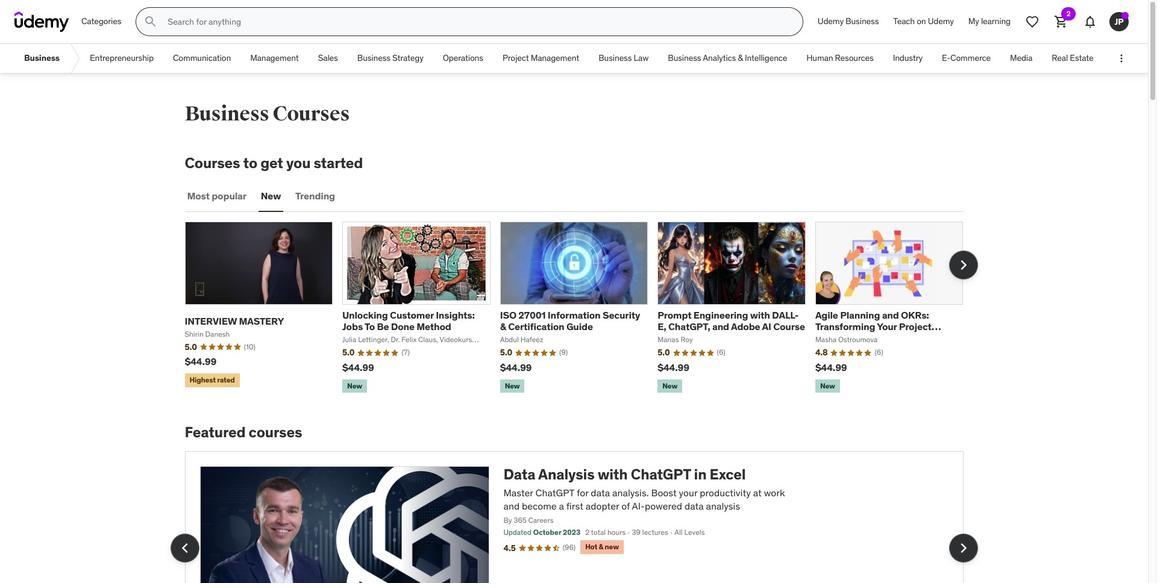 Task type: locate. For each thing, give the bounding box(es) containing it.
carousel element
[[185, 222, 978, 396], [170, 452, 978, 584]]

chatgpt
[[631, 465, 691, 484], [536, 487, 575, 499]]

0 horizontal spatial with
[[598, 465, 628, 484]]

course
[[774, 321, 805, 333]]

you
[[286, 154, 311, 172]]

2 left total
[[585, 528, 590, 537]]

0 horizontal spatial udemy
[[818, 16, 844, 27]]

you have alerts image
[[1122, 12, 1129, 19]]

1 horizontal spatial and
[[713, 321, 729, 333]]

Search for anything text field
[[165, 11, 788, 32]]

0 horizontal spatial and
[[504, 501, 520, 513]]

& right "hot"
[[599, 543, 604, 552]]

updated october 2023
[[504, 528, 581, 537]]

2 inside 'carousel' element
[[585, 528, 590, 537]]

teach on udemy
[[894, 16, 954, 27]]

business for business strategy
[[357, 53, 391, 63]]

with left dall-
[[750, 309, 770, 321]]

1 horizontal spatial &
[[599, 543, 604, 552]]

0 vertical spatial chatgpt
[[631, 465, 691, 484]]

jobs
[[342, 321, 363, 333]]

hot
[[585, 543, 597, 552]]

0 vertical spatial courses
[[273, 101, 350, 127]]

carousel element containing unlocking customer insights: jobs to be done method
[[185, 222, 978, 396]]

chatgpt,
[[669, 321, 711, 333]]

data down your
[[685, 501, 704, 513]]

udemy image
[[14, 11, 69, 32]]

and left okrs:
[[882, 309, 899, 321]]

at
[[753, 487, 762, 499]]

1 vertical spatial carousel element
[[170, 452, 978, 584]]

2 horizontal spatial and
[[882, 309, 899, 321]]

business left law
[[599, 53, 632, 63]]

with
[[750, 309, 770, 321], [598, 465, 628, 484]]

submit search image
[[144, 14, 158, 29]]

chatgpt up a
[[536, 487, 575, 499]]

real estate
[[1052, 53, 1094, 63]]

first
[[567, 501, 583, 513]]

(96)
[[563, 543, 576, 552]]

0 vertical spatial &
[[738, 53, 743, 63]]

1 horizontal spatial courses
[[273, 101, 350, 127]]

human resources
[[807, 53, 874, 63]]

courses
[[249, 423, 302, 442]]

project right 'your'
[[899, 321, 932, 333]]

industry
[[893, 53, 923, 63]]

entrepreneurship
[[90, 53, 154, 63]]

categories
[[81, 16, 121, 27]]

1 vertical spatial chatgpt
[[536, 487, 575, 499]]

project right operations
[[503, 53, 529, 63]]

2
[[1067, 9, 1071, 18], [585, 528, 590, 537]]

updated
[[504, 528, 532, 537]]

management
[[250, 53, 299, 63], [531, 53, 579, 63]]

business
[[846, 16, 879, 27], [24, 53, 60, 63], [357, 53, 391, 63], [599, 53, 632, 63], [668, 53, 701, 63], [185, 101, 269, 127]]

outcomes
[[816, 332, 862, 344]]

more subcategory menu links image
[[1116, 52, 1128, 65]]

0 vertical spatial carousel element
[[185, 222, 978, 396]]

iso 27001 information security & certification guide
[[500, 309, 640, 333]]

& right analytics
[[738, 53, 743, 63]]

boost
[[651, 487, 677, 499]]

and
[[882, 309, 899, 321], [713, 321, 729, 333], [504, 501, 520, 513]]

your
[[877, 321, 897, 333]]

media link
[[1001, 44, 1042, 73]]

1 horizontal spatial chatgpt
[[631, 465, 691, 484]]

prompt engineering with dall- e, chatgpt, and adobe ai course
[[658, 309, 805, 333]]

and inside agile planning and okrs: transforming your project outcomes
[[882, 309, 899, 321]]

and inside data analysis with chatgpt in excel master chatgpt for data analysis. boost your productivity at work and become a first adopter of ai-powered data analysis by 365 careers
[[504, 501, 520, 513]]

1 vertical spatial &
[[500, 321, 506, 333]]

udemy right on
[[928, 16, 954, 27]]

0 horizontal spatial &
[[500, 321, 506, 333]]

1 vertical spatial 2
[[585, 528, 590, 537]]

1 horizontal spatial management
[[531, 53, 579, 63]]

39 lectures
[[632, 528, 669, 537]]

2023
[[563, 528, 581, 537]]

0 vertical spatial data
[[591, 487, 610, 499]]

with inside data analysis with chatgpt in excel master chatgpt for data analysis. boost your productivity at work and become a first adopter of ai-powered data analysis by 365 careers
[[598, 465, 628, 484]]

0 horizontal spatial courses
[[185, 154, 240, 172]]

courses up you
[[273, 101, 350, 127]]

planning
[[840, 309, 880, 321]]

business left analytics
[[668, 53, 701, 63]]

business left strategy
[[357, 53, 391, 63]]

1 management from the left
[[250, 53, 299, 63]]

featured
[[185, 423, 246, 442]]

done
[[391, 321, 415, 333]]

hot & new
[[585, 543, 619, 552]]

2 vertical spatial &
[[599, 543, 604, 552]]

my learning link
[[961, 7, 1018, 36]]

0 vertical spatial 2
[[1067, 9, 1071, 18]]

a
[[559, 501, 564, 513]]

and inside prompt engineering with dall- e, chatgpt, and adobe ai course
[[713, 321, 729, 333]]

data up adopter
[[591, 487, 610, 499]]

prompt engineering with dall- e, chatgpt, and adobe ai course link
[[658, 309, 805, 333]]

insights:
[[436, 309, 475, 321]]

project management link
[[493, 44, 589, 73]]

e-
[[942, 53, 951, 63]]

my
[[969, 16, 979, 27]]

1 horizontal spatial 2
[[1067, 9, 1071, 18]]

and left the adobe at the right of page
[[713, 321, 729, 333]]

careers
[[528, 516, 554, 525]]

1 horizontal spatial udemy
[[928, 16, 954, 27]]

analysis.
[[613, 487, 649, 499]]

and up by on the bottom left
[[504, 501, 520, 513]]

2 link
[[1047, 7, 1076, 36]]

commerce
[[951, 53, 991, 63]]

security
[[603, 309, 640, 321]]

analysis
[[538, 465, 595, 484]]

mastery
[[239, 315, 284, 327]]

courses up most popular
[[185, 154, 240, 172]]

unlocking customer insights: jobs to be done method
[[342, 309, 475, 333]]

0 horizontal spatial project
[[503, 53, 529, 63]]

& left 27001
[[500, 321, 506, 333]]

agile planning and okrs: transforming your project outcomes link
[[816, 309, 942, 344]]

2 management from the left
[[531, 53, 579, 63]]

27001
[[519, 309, 546, 321]]

next image
[[954, 256, 973, 275]]

0 horizontal spatial management
[[250, 53, 299, 63]]

2 left notifications image
[[1067, 9, 1071, 18]]

1 vertical spatial project
[[899, 321, 932, 333]]

all levels
[[675, 528, 705, 537]]

industry link
[[884, 44, 933, 73]]

with inside prompt engineering with dall- e, chatgpt, and adobe ai course
[[750, 309, 770, 321]]

notifications image
[[1083, 14, 1098, 29]]

project
[[503, 53, 529, 63], [899, 321, 932, 333]]

with up analysis.
[[598, 465, 628, 484]]

udemy up human resources
[[818, 16, 844, 27]]

business for business law
[[599, 53, 632, 63]]

business law
[[599, 53, 649, 63]]

1 vertical spatial data
[[685, 501, 704, 513]]

powered
[[645, 501, 682, 513]]

0 vertical spatial with
[[750, 309, 770, 321]]

1 horizontal spatial project
[[899, 321, 932, 333]]

1 horizontal spatial with
[[750, 309, 770, 321]]

1 vertical spatial courses
[[185, 154, 240, 172]]

0 horizontal spatial 2
[[585, 528, 590, 537]]

udemy business
[[818, 16, 879, 27]]

sales
[[318, 53, 338, 63]]

e-commerce
[[942, 53, 991, 63]]

be
[[377, 321, 389, 333]]

new
[[261, 190, 281, 202]]

chatgpt up boost
[[631, 465, 691, 484]]

1 vertical spatial with
[[598, 465, 628, 484]]

dall-
[[772, 309, 799, 321]]

courses to get you started
[[185, 154, 363, 172]]

business up to
[[185, 101, 269, 127]]

popular
[[212, 190, 246, 202]]

law
[[634, 53, 649, 63]]

data
[[591, 487, 610, 499], [685, 501, 704, 513]]

to
[[365, 321, 375, 333]]

communication
[[173, 53, 231, 63]]

&
[[738, 53, 743, 63], [500, 321, 506, 333], [599, 543, 604, 552]]



Task type: vqa. For each thing, say whether or not it's contained in the screenshot.
IT Certifications's IT
no



Task type: describe. For each thing, give the bounding box(es) containing it.
business strategy link
[[348, 44, 433, 73]]

total
[[591, 528, 606, 537]]

featured courses
[[185, 423, 302, 442]]

data analysis with chatgpt in excel master chatgpt for data analysis. boost your productivity at work and become a first adopter of ai-powered data analysis by 365 careers
[[504, 465, 785, 525]]

wishlist image
[[1025, 14, 1040, 29]]

information
[[548, 309, 601, 321]]

udemy business link
[[811, 7, 886, 36]]

unlocking
[[342, 309, 388, 321]]

excel
[[710, 465, 746, 484]]

by
[[504, 516, 512, 525]]

human
[[807, 53, 833, 63]]

arrow pointing to subcategory menu links image
[[69, 44, 80, 73]]

e-commerce link
[[933, 44, 1001, 73]]

with for dall-
[[750, 309, 770, 321]]

business up resources
[[846, 16, 879, 27]]

business for business analytics & intelligence
[[668, 53, 701, 63]]

agile
[[816, 309, 838, 321]]

method
[[417, 321, 451, 333]]

operations link
[[433, 44, 493, 73]]

real
[[1052, 53, 1068, 63]]

business law link
[[589, 44, 658, 73]]

media
[[1010, 53, 1033, 63]]

work
[[764, 487, 785, 499]]

0 horizontal spatial chatgpt
[[536, 487, 575, 499]]

previous image
[[175, 539, 194, 558]]

okrs:
[[901, 309, 929, 321]]

39
[[632, 528, 641, 537]]

of
[[622, 501, 630, 513]]

carousel element containing data analysis with chatgpt in excel
[[170, 452, 978, 584]]

hours
[[608, 528, 626, 537]]

new
[[605, 543, 619, 552]]

october
[[533, 528, 561, 537]]

productivity
[[700, 487, 751, 499]]

agile planning and okrs: transforming your project outcomes
[[816, 309, 932, 344]]

4.5
[[504, 543, 516, 554]]

your
[[679, 487, 698, 499]]

jp
[[1115, 16, 1124, 27]]

ai-
[[632, 501, 645, 513]]

for
[[577, 487, 589, 499]]

become
[[522, 501, 557, 513]]

0 horizontal spatial data
[[591, 487, 610, 499]]

interview  mastery
[[185, 315, 284, 327]]

strategy
[[393, 53, 424, 63]]

get
[[261, 154, 283, 172]]

management link
[[241, 44, 308, 73]]

operations
[[443, 53, 483, 63]]

transforming
[[816, 321, 876, 333]]

project inside agile planning and okrs: transforming your project outcomes
[[899, 321, 932, 333]]

guide
[[567, 321, 593, 333]]

with for chatgpt
[[598, 465, 628, 484]]

most popular
[[187, 190, 246, 202]]

teach
[[894, 16, 915, 27]]

human resources link
[[797, 44, 884, 73]]

interview  mastery link
[[185, 315, 284, 327]]

2 udemy from the left
[[928, 16, 954, 27]]

2 for 2
[[1067, 9, 1071, 18]]

jp link
[[1105, 7, 1134, 36]]

adobe
[[731, 321, 761, 333]]

all
[[675, 528, 683, 537]]

365
[[514, 516, 527, 525]]

business left arrow pointing to subcategory menu links icon
[[24, 53, 60, 63]]

next image
[[954, 539, 973, 558]]

2 horizontal spatial &
[[738, 53, 743, 63]]

prompt
[[658, 309, 692, 321]]

1 udemy from the left
[[818, 16, 844, 27]]

communication link
[[163, 44, 241, 73]]

business courses
[[185, 101, 350, 127]]

shopping cart with 2 items image
[[1054, 14, 1069, 29]]

business for business courses
[[185, 101, 269, 127]]

levels
[[685, 528, 705, 537]]

business analytics & intelligence link
[[658, 44, 797, 73]]

most
[[187, 190, 210, 202]]

project management
[[503, 53, 579, 63]]

analytics
[[703, 53, 736, 63]]

my learning
[[969, 16, 1011, 27]]

2 total hours
[[585, 528, 626, 537]]

2 for 2 total hours
[[585, 528, 590, 537]]

most popular button
[[185, 182, 249, 211]]

& inside iso 27001 information security & certification guide
[[500, 321, 506, 333]]

business analytics & intelligence
[[668, 53, 788, 63]]

adopter
[[586, 501, 619, 513]]

master
[[504, 487, 533, 499]]

real estate link
[[1042, 44, 1104, 73]]

unlocking customer insights: jobs to be done method link
[[342, 309, 475, 333]]

1 horizontal spatial data
[[685, 501, 704, 513]]

interview
[[185, 315, 237, 327]]

categories button
[[74, 7, 129, 36]]

iso 27001 information security & certification guide link
[[500, 309, 640, 333]]

0 vertical spatial project
[[503, 53, 529, 63]]

analysis
[[706, 501, 740, 513]]

trending button
[[293, 182, 338, 211]]

sales link
[[308, 44, 348, 73]]

lectures
[[642, 528, 669, 537]]

e,
[[658, 321, 667, 333]]

business link
[[14, 44, 69, 73]]

teach on udemy link
[[886, 7, 961, 36]]

estate
[[1070, 53, 1094, 63]]



